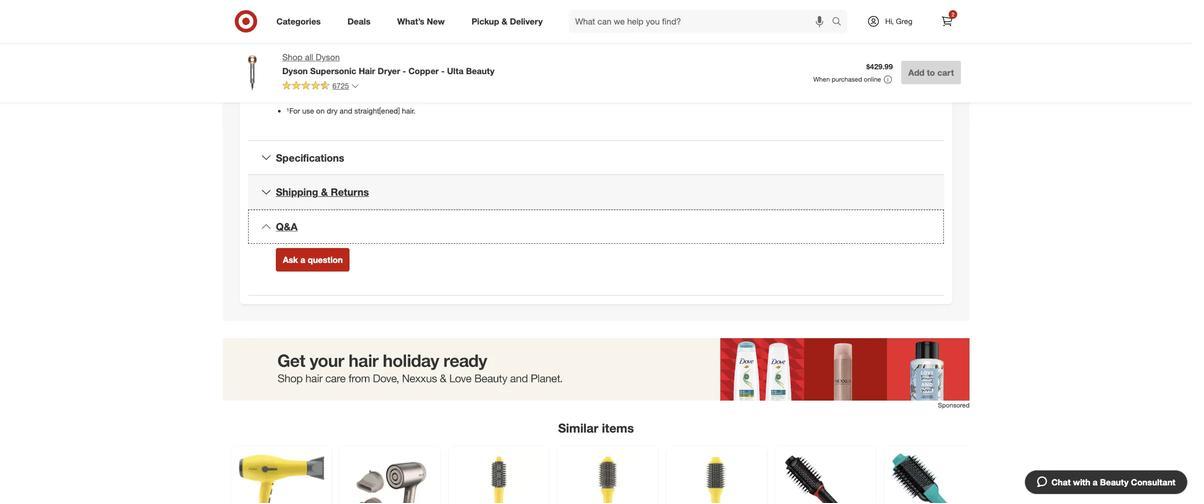 Task type: locate. For each thing, give the bounding box(es) containing it.
1 vertical spatial regular
[[497, 40, 520, 49]]

categories link
[[267, 10, 334, 33]]

image of dyson supersonic hair dryer - copper - ulta beauty image
[[231, 51, 274, 94]]

0 horizontal spatial &
[[321, 186, 328, 198]]

0 horizontal spatial dyson
[[282, 66, 308, 76]]

0 vertical spatial medium
[[463, 15, 490, 24]]

0 horizontal spatial hair.
[[402, 106, 416, 116]]

2 • from the top
[[287, 40, 290, 49]]

styling, up "constant"
[[431, 40, 455, 49]]

high inside '• 3 speed settings – high for fast drying and styling, medium for regular drying, and low for diffusing.'
[[357, 15, 372, 24]]

pickup
[[472, 16, 499, 26]]

0 vertical spatial a
[[394, 51, 398, 60]]

drying, inside • 4 heat settings – high for fast drying and styling, medium for regular drying, low for cooler drying and diffusing, and a cold shot for constant cold to set your hair after styling.
[[522, 40, 545, 49]]

styling, up • 4 heat settings – high for fast drying and styling, medium for regular drying, low for cooler drying and diffusing, and a cold shot for constant cold to set your hair after styling.
[[438, 15, 461, 24]]

- left the
[[403, 66, 406, 76]]

1 vertical spatial drying
[[393, 40, 414, 49]]

1 vertical spatial to
[[927, 67, 936, 78]]

attachment, down 6725
[[321, 92, 361, 101]]

1 vertical spatial drying,
[[522, 40, 545, 49]]

– inside '• 3 speed settings – high for fast drying and styling, medium for regular drying, and low for diffusing.'
[[350, 15, 355, 24]]

fast inside • 4 heat settings – high for fast drying and styling, medium for regular drying, low for cooler drying and diffusing, and a cold shot for constant cold to set your hair after styling.
[[379, 40, 391, 49]]

a up static
[[394, 51, 398, 60]]

– inside • 4 heat settings – high for fast drying and styling, medium for regular drying, low for cooler drying and diffusing, and a cold shot for constant cold to set your hair after styling.
[[344, 40, 348, 49]]

add
[[909, 67, 925, 78]]

question
[[308, 255, 343, 265]]

low up after
[[547, 40, 558, 49]]

styling.
[[562, 51, 585, 60]]

ask
[[283, 255, 298, 265]]

this
[[287, 81, 301, 90]]

search
[[828, 17, 853, 28]]

0 vertical spatial low
[[568, 15, 579, 24]]

dry
[[327, 106, 338, 116]]

• inside '• 3 speed settings – high for fast drying and styling, medium for regular drying, and low for diffusing.'
[[287, 15, 290, 24]]

& right pickup
[[502, 16, 508, 26]]

delivery
[[510, 16, 543, 26]]

• inside • 4 heat settings – high for fast drying and styling, medium for regular drying, low for cooler drying and diffusing, and a cold shot for constant cold to set your hair after styling.
[[287, 40, 290, 49]]

fast
[[386, 15, 398, 24], [379, 40, 391, 49]]

dryer
[[378, 66, 400, 76]]

fast right deals link
[[386, 15, 398, 24]]

what's new link
[[388, 10, 458, 33]]

1 vertical spatial dyson
[[282, 66, 308, 76]]

1 vertical spatial low
[[547, 40, 558, 49]]

- left ulta
[[441, 66, 445, 76]]

1 vertical spatial –
[[344, 40, 348, 49]]

0 vertical spatial regular
[[503, 15, 526, 24]]

6725 link
[[282, 81, 360, 93]]

high for diffusing.
[[357, 15, 372, 24]]

$429.99
[[867, 62, 893, 71]]

&
[[502, 16, 508, 26], [321, 186, 328, 198]]

negative
[[287, 66, 316, 75]]

settings right speed at the top of the page
[[322, 15, 348, 24]]

low
[[568, 15, 579, 24], [547, 40, 558, 49]]

0 horizontal spatial –
[[344, 40, 348, 49]]

ulta
[[447, 66, 464, 76]]

& for shipping
[[321, 186, 328, 198]]

set up air
[[303, 81, 313, 90]]

styling, inside • 4 heat settings – high for fast drying and styling, medium for regular drying, low for cooler drying and diffusing, and a cold shot for constant cold to set your hair after styling.
[[431, 40, 455, 49]]

1 horizontal spatial beauty
[[1101, 477, 1129, 488]]

online
[[864, 75, 882, 83]]

fast for diffusing.
[[386, 15, 398, 24]]

and
[[423, 15, 436, 24], [553, 15, 566, 24], [417, 40, 429, 49], [333, 51, 345, 60], [380, 51, 392, 60], [340, 106, 352, 116]]

to left your
[[492, 51, 499, 60]]

0 horizontal spatial beauty
[[466, 66, 495, 76]]

dyson down the shop
[[282, 66, 308, 76]]

medium inside • 4 heat settings – high for fast drying and styling, medium for regular drying, low for cooler drying and diffusing, and a cold shot for constant cold to set your hair after styling.
[[457, 40, 484, 49]]

returns
[[331, 186, 369, 198]]

2 - from the left
[[441, 66, 445, 76]]

cold right "constant"
[[476, 51, 490, 60]]

0 horizontal spatial cold
[[400, 51, 415, 60]]

2 horizontal spatial dyson
[[347, 81, 369, 90]]

1 horizontal spatial set
[[501, 51, 511, 60]]

0 vertical spatial hair.
[[420, 66, 434, 75]]

1 cold from the left
[[400, 51, 415, 60]]

cold up in
[[400, 51, 415, 60]]

when
[[814, 75, 830, 83]]

purchased
[[832, 75, 863, 83]]

0 vertical spatial beauty
[[466, 66, 495, 76]]

cold
[[400, 51, 415, 60], [476, 51, 490, 60]]

drying, inside '• 3 speed settings – high for fast drying and styling, medium for regular drying, and low for diffusing.'
[[529, 15, 551, 24]]

all
[[305, 52, 313, 62]]

settings inside • 4 heat settings – high for fast drying and styling, medium for regular drying, low for cooler drying and diffusing, and a cold shot for constant cold to set your hair after styling.
[[315, 40, 342, 49]]

regular for low
[[497, 40, 520, 49]]

•
[[287, 15, 290, 24], [287, 40, 290, 49]]

settings for diffusing.
[[322, 15, 348, 24]]

shipping & returns
[[276, 186, 369, 198]]

1 horizontal spatial to
[[927, 67, 936, 78]]

beauty up styling
[[466, 66, 495, 76]]

0 vertical spatial high
[[357, 15, 372, 24]]

wide-
[[363, 92, 383, 101]]

1 vertical spatial set
[[303, 81, 313, 90]]

tooth
[[383, 92, 400, 101]]

1 horizontal spatial &
[[502, 16, 508, 26]]

regular inside • 4 heat settings – high for fast drying and styling, medium for regular drying, low for cooler drying and diffusing, and a cold shot for constant cold to set your hair after styling.
[[497, 40, 520, 49]]

0 vertical spatial set
[[501, 51, 511, 60]]

medium for and
[[463, 15, 490, 24]]

6725
[[333, 81, 349, 90]]

flyaway
[[412, 81, 439, 90]]

• left 4
[[287, 40, 290, 49]]

regular right pickup
[[503, 15, 526, 24]]

0 horizontal spatial a
[[301, 255, 305, 265]]

settings inside '• 3 speed settings – high for fast drying and styling, medium for regular drying, and low for diffusing.'
[[322, 15, 348, 24]]

1 vertical spatial •
[[287, 40, 290, 49]]

1 vertical spatial a
[[301, 255, 305, 265]]

1 vertical spatial fast
[[379, 40, 391, 49]]

ask a question button
[[276, 248, 350, 272]]

drying left new
[[400, 15, 421, 24]]

dyson inside this set contains: dyson supersonic, flyaway attachment, styling concentrator, diffuser, gentle air attachment, wide-tooth comb
[[347, 81, 369, 90]]

fast up shop all dyson dyson supersonic hair dryer - copper - ulta beauty
[[379, 40, 391, 49]]

2 link
[[936, 10, 959, 33]]

new
[[427, 16, 445, 26]]

2
[[952, 11, 955, 18]]

chat with a beauty consultant
[[1052, 477, 1176, 488]]

hi, greg
[[886, 17, 913, 26]]

1 • from the top
[[287, 15, 290, 24]]

greg
[[896, 17, 913, 26]]

beauty right with
[[1101, 477, 1129, 488]]

1 vertical spatial settings
[[315, 40, 342, 49]]

settings
[[322, 15, 348, 24], [315, 40, 342, 49]]

1 horizontal spatial cold
[[476, 51, 490, 60]]

to inside 'button'
[[927, 67, 936, 78]]

drying
[[400, 15, 421, 24], [393, 40, 414, 49], [310, 51, 331, 60]]

0 vertical spatial –
[[350, 15, 355, 24]]

1 horizontal spatial low
[[568, 15, 579, 24]]

0 vertical spatial fast
[[386, 15, 398, 24]]

0 horizontal spatial to
[[492, 51, 499, 60]]

drying up ions:
[[310, 51, 331, 60]]

a right with
[[1093, 477, 1098, 488]]

on
[[316, 106, 325, 116]]

– for diffusing.
[[350, 15, 355, 24]]

beauty inside shop all dyson dyson supersonic hair dryer - copper - ulta beauty
[[466, 66, 495, 76]]

revlon salon one-step hair dryer and volumizer hot air brush image
[[891, 453, 979, 503]]

straight[ened]
[[355, 106, 400, 116]]

sponsored
[[938, 401, 970, 409]]

1 vertical spatial beauty
[[1101, 477, 1129, 488]]

styling, for low
[[431, 40, 455, 49]]

hair. right the
[[420, 66, 434, 75]]

styling, inside '• 3 speed settings – high for fast drying and styling, medium for regular drying, and low for diffusing.'
[[438, 15, 461, 24]]

drybar the half shot small round blow-dryer brush image
[[455, 453, 543, 503]]

2 vertical spatial dyson
[[347, 81, 369, 90]]

1 vertical spatial &
[[321, 186, 328, 198]]

medium inside '• 3 speed settings – high for fast drying and styling, medium for regular drying, and low for diffusing.'
[[463, 15, 490, 24]]

1 vertical spatial hair.
[[402, 106, 416, 116]]

supersonic,
[[371, 81, 410, 90]]

dyson
[[316, 52, 340, 62], [282, 66, 308, 76], [347, 81, 369, 90]]

0 vertical spatial drying,
[[529, 15, 551, 24]]

1 vertical spatial styling,
[[431, 40, 455, 49]]

regular inside '• 3 speed settings – high for fast drying and styling, medium for regular drying, and low for diffusing.'
[[503, 15, 526, 24]]

• left 3
[[287, 15, 290, 24]]

0 horizontal spatial set
[[303, 81, 313, 90]]

high inside • 4 heat settings – high for fast drying and styling, medium for regular drying, low for cooler drying and diffusing, and a cold shot for constant cold to set your hair after styling.
[[351, 40, 366, 49]]

hair. down the comb
[[402, 106, 416, 116]]

medium
[[463, 15, 490, 24], [457, 40, 484, 49]]

1 vertical spatial medium
[[457, 40, 484, 49]]

fast inside '• 3 speed settings – high for fast drying and styling, medium for regular drying, and low for diffusing.'
[[386, 15, 398, 24]]

low inside '• 3 speed settings – high for fast drying and styling, medium for regular drying, and low for diffusing.'
[[568, 15, 579, 24]]

0 horizontal spatial low
[[547, 40, 558, 49]]

set
[[501, 51, 511, 60], [303, 81, 313, 90]]

a right ask
[[301, 255, 305, 265]]

& for pickup
[[502, 16, 508, 26]]

constant
[[444, 51, 474, 60]]

low up styling.
[[568, 15, 579, 24]]

0 vertical spatial styling,
[[438, 15, 461, 24]]

in
[[400, 66, 405, 75]]

1 vertical spatial attachment,
[[321, 92, 361, 101]]

drying inside '• 3 speed settings – high for fast drying and styling, medium for regular drying, and low for diffusing.'
[[400, 15, 421, 24]]

regular up your
[[497, 40, 520, 49]]

1 vertical spatial high
[[351, 40, 366, 49]]

• for • 3 speed settings – high for fast drying and styling, medium for regular drying, and low for diffusing.
[[287, 15, 290, 24]]

1 - from the left
[[403, 66, 406, 76]]

search button
[[828, 10, 853, 35]]

dyson for all
[[282, 66, 308, 76]]

& inside dropdown button
[[321, 186, 328, 198]]

0 vertical spatial to
[[492, 51, 499, 60]]

set left your
[[501, 51, 511, 60]]

2 vertical spatial drying
[[310, 51, 331, 60]]

& left returns at the top
[[321, 186, 328, 198]]

0 horizontal spatial -
[[403, 66, 406, 76]]

a inside • 4 heat settings – high for fast drying and styling, medium for regular drying, low for cooler drying and diffusing, and a cold shot for constant cold to set your hair after styling.
[[394, 51, 398, 60]]

drying for diffusing.
[[400, 15, 421, 24]]

attachment,
[[441, 81, 481, 90], [321, 92, 361, 101]]

1 horizontal spatial –
[[350, 15, 355, 24]]

0 vertical spatial dyson
[[316, 52, 340, 62]]

0 vertical spatial drying
[[400, 15, 421, 24]]

dyson up ions:
[[316, 52, 340, 62]]

0 vertical spatial settings
[[322, 15, 348, 24]]

• for • 4 heat settings – high for fast drying and styling, medium for regular drying, low for cooler drying and diffusing, and a cold shot for constant cold to set your hair after styling.
[[287, 40, 290, 49]]

0 vertical spatial attachment,
[[441, 81, 481, 90]]

to
[[492, 51, 499, 60], [927, 67, 936, 78]]

beauty
[[466, 66, 495, 76], [1101, 477, 1129, 488]]

dyson for set
[[347, 81, 369, 90]]

1 horizontal spatial a
[[394, 51, 398, 60]]

0 vertical spatial &
[[502, 16, 508, 26]]

1 horizontal spatial -
[[441, 66, 445, 76]]

0 vertical spatial •
[[287, 15, 290, 24]]

drying up shop all dyson dyson supersonic hair dryer - copper - ulta beauty
[[393, 40, 414, 49]]

2 vertical spatial a
[[1093, 477, 1098, 488]]

dyson down 'negative ions: help reduce static in the hair.'
[[347, 81, 369, 90]]

to right add
[[927, 67, 936, 78]]

styling,
[[438, 15, 461, 24], [431, 40, 455, 49]]

settings right heat
[[315, 40, 342, 49]]

attachment, down ulta
[[441, 81, 481, 90]]



Task type: describe. For each thing, give the bounding box(es) containing it.
¹for use on dry and straight[ened] hair.
[[287, 106, 416, 116]]

advertisement region
[[223, 338, 970, 401]]

comb
[[402, 92, 422, 101]]

low inside • 4 heat settings – high for fast drying and styling, medium for regular drying, low for cooler drying and diffusing, and a cold shot for constant cold to set your hair after styling.
[[547, 40, 558, 49]]

drybar buttercup blow-dryer - ulta beauty image
[[238, 453, 325, 503]]

hair
[[359, 66, 376, 76]]

q&a button
[[248, 210, 944, 244]]

medium for low
[[457, 40, 484, 49]]

hair
[[530, 51, 542, 60]]

supersonic
[[310, 66, 356, 76]]

to inside • 4 heat settings – high for fast drying and styling, medium for regular drying, low for cooler drying and diffusing, and a cold shot for constant cold to set your hair after styling.
[[492, 51, 499, 60]]

set inside this set contains: dyson supersonic, flyaway attachment, styling concentrator, diffuser, gentle air attachment, wide-tooth comb
[[303, 81, 313, 90]]

2 horizontal spatial a
[[1093, 477, 1098, 488]]

add to cart button
[[902, 61, 962, 84]]

q&a
[[276, 220, 298, 233]]

– for drying
[[344, 40, 348, 49]]

drybar the double shot oval blow-dryer brush - ulta beauty image
[[673, 453, 761, 503]]

what's new
[[397, 16, 445, 26]]

chat with a beauty consultant button
[[1025, 470, 1188, 495]]

styling, for and
[[438, 15, 461, 24]]

speed
[[299, 15, 320, 24]]

deals
[[348, 16, 371, 26]]

specifications button
[[248, 141, 944, 175]]

shop
[[282, 52, 303, 62]]

• 4 heat settings – high for fast drying and styling, medium for regular drying, low for cooler drying and diffusing, and a cold shot for constant cold to set your hair after styling.
[[287, 40, 585, 60]]

this set contains: dyson supersonic, flyaway attachment, styling concentrator, diffuser, gentle air attachment, wide-tooth comb
[[287, 81, 580, 101]]

3
[[293, 15, 297, 24]]

air
[[311, 92, 319, 101]]

use
[[302, 106, 314, 116]]

cooler
[[287, 51, 308, 60]]

1 horizontal spatial hair.
[[420, 66, 434, 75]]

shark hyper air ionic hair dryer with iq 2-in-1 concentrator and styling brush attachment - beige image
[[346, 453, 434, 503]]

What can we help you find? suggestions appear below search field
[[569, 10, 835, 33]]

when purchased online
[[814, 75, 882, 83]]

1 horizontal spatial dyson
[[316, 52, 340, 62]]

diffusing.
[[287, 25, 317, 34]]

pickup & delivery
[[472, 16, 543, 26]]

static
[[379, 66, 398, 75]]

gentle
[[287, 92, 309, 101]]

revlon oval one step volumizer plus hair dryer image
[[782, 453, 870, 503]]

similar items region
[[223, 338, 985, 503]]

0 horizontal spatial attachment,
[[321, 92, 361, 101]]

¹for
[[287, 106, 300, 116]]

similar items
[[558, 421, 634, 436]]

set inside • 4 heat settings – high for fast drying and styling, medium for regular drying, low for cooler drying and diffusing, and a cold shot for constant cold to set your hair after styling.
[[501, 51, 511, 60]]

negative ions: help reduce static in the hair.
[[287, 66, 434, 75]]

help
[[336, 66, 352, 75]]

2 cold from the left
[[476, 51, 490, 60]]

4
[[293, 40, 297, 49]]

pickup & delivery link
[[463, 10, 556, 33]]

1 horizontal spatial attachment,
[[441, 81, 481, 90]]

ask a question
[[283, 255, 343, 265]]

drybar the single shot round blow-dryer brush - ulta beauty image
[[564, 453, 652, 503]]

shipping
[[276, 186, 318, 198]]

copper
[[409, 66, 439, 76]]

diffusing,
[[348, 51, 378, 60]]

items
[[602, 421, 634, 436]]

cart
[[938, 67, 955, 78]]

ions:
[[318, 66, 334, 75]]

chat
[[1052, 477, 1071, 488]]

contains:
[[315, 81, 345, 90]]

diffuser,
[[553, 81, 580, 90]]

• 3 speed settings – high for fast drying and styling, medium for regular drying, and low for diffusing.
[[287, 15, 590, 34]]

shop all dyson dyson supersonic hair dryer - copper - ulta beauty
[[282, 52, 495, 76]]

hi,
[[886, 17, 894, 26]]

add to cart
[[909, 67, 955, 78]]

concentrator,
[[508, 81, 551, 90]]

after
[[544, 51, 559, 60]]

the
[[407, 66, 418, 75]]

heat
[[299, 40, 313, 49]]

your
[[513, 51, 528, 60]]

settings for drying
[[315, 40, 342, 49]]

what's
[[397, 16, 425, 26]]

categories
[[277, 16, 321, 26]]

reduce
[[354, 66, 377, 75]]

fast for drying
[[379, 40, 391, 49]]

similar
[[558, 421, 599, 436]]

beauty inside button
[[1101, 477, 1129, 488]]

styling
[[483, 81, 506, 90]]

drying for drying
[[393, 40, 414, 49]]

specifications
[[276, 151, 344, 164]]

regular for and
[[503, 15, 526, 24]]

deals link
[[339, 10, 384, 33]]

shipping & returns button
[[248, 175, 944, 209]]

drying, for and
[[529, 15, 551, 24]]

shot
[[417, 51, 431, 60]]

drying, for low
[[522, 40, 545, 49]]

with
[[1074, 477, 1091, 488]]

consultant
[[1132, 477, 1176, 488]]

high for drying
[[351, 40, 366, 49]]



Task type: vqa. For each thing, say whether or not it's contained in the screenshot.
diffusing.'s settings
yes



